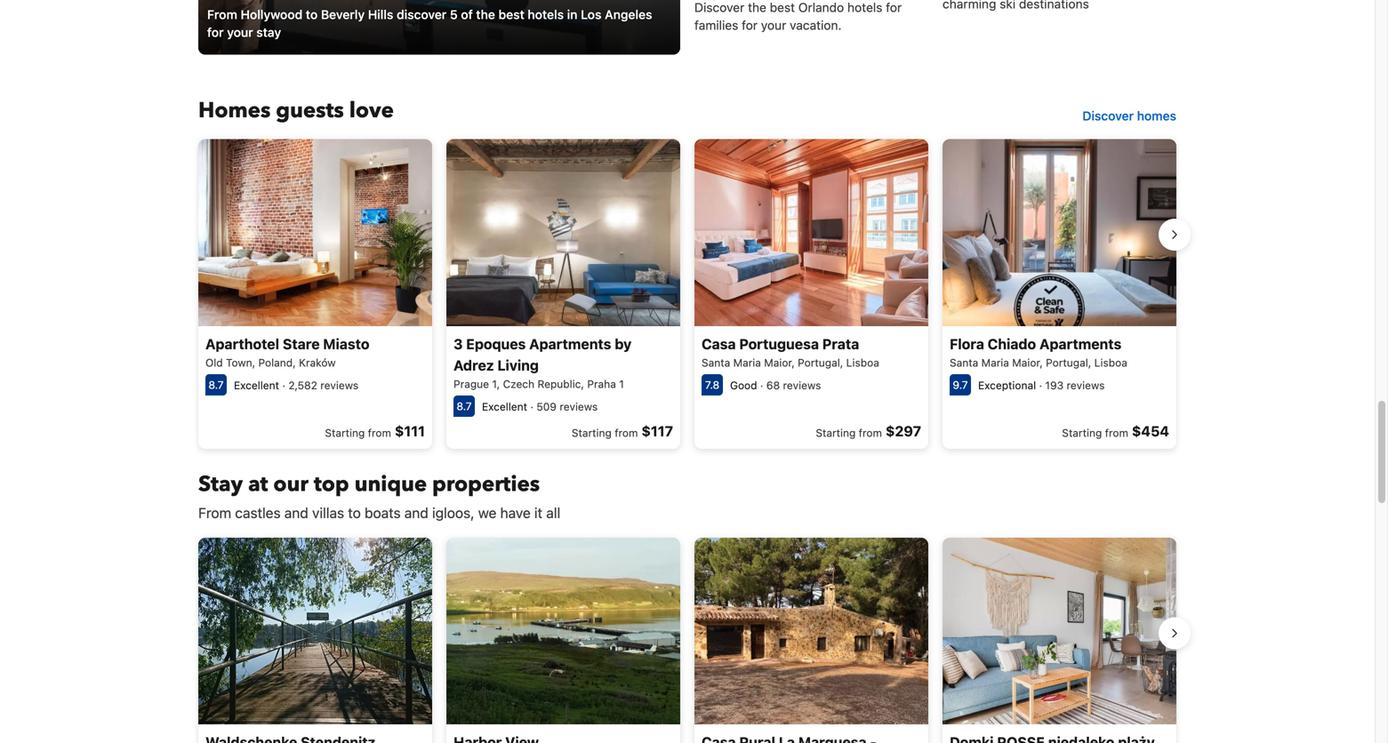 Task type: vqa. For each thing, say whether or not it's contained in the screenshot.
East
no



Task type: describe. For each thing, give the bounding box(es) containing it.
unique
[[355, 470, 427, 499]]

casa
[[702, 336, 736, 352]]

8.7 for adrez
[[457, 400, 472, 413]]

casa portuguesa prata santa maria maior, portugal, lisboa
[[702, 336, 879, 369]]

all
[[546, 505, 561, 521]]

$117
[[642, 423, 673, 440]]

9.7
[[953, 379, 968, 391]]

love
[[349, 96, 394, 125]]

stay
[[198, 470, 243, 499]]

adrez
[[454, 357, 494, 374]]

from for $454
[[1105, 427, 1129, 439]]

town,
[[226, 356, 255, 369]]

starting from $297
[[816, 423, 921, 440]]

3 epoques apartments by adrez living prague 1, czech republic, praha 1
[[454, 336, 632, 390]]

old
[[205, 356, 223, 369]]

flora
[[950, 336, 984, 352]]

portugal, for prata
[[798, 356, 843, 369]]

from hollywood to beverly hills discover 5 of the best hotels in los angeles for your stay
[[207, 7, 652, 39]]

it
[[534, 505, 543, 521]]

vacation.
[[790, 18, 842, 32]]

1,
[[492, 378, 500, 390]]

our
[[273, 470, 308, 499]]

angeles
[[605, 7, 652, 22]]

1 and from the left
[[284, 505, 308, 521]]

2 horizontal spatial for
[[886, 0, 902, 15]]

villas
[[312, 505, 344, 521]]

9.7 element
[[950, 374, 971, 396]]

los
[[581, 7, 602, 22]]

starting for $117
[[572, 427, 612, 439]]

flora chiado apartments santa maria maior, portugal, lisboa
[[950, 336, 1128, 369]]

by
[[615, 336, 632, 352]]

portuguesa
[[739, 336, 819, 352]]

reviews for stare
[[320, 379, 359, 392]]

exceptional · 193 reviews
[[978, 379, 1105, 392]]

good element
[[730, 379, 757, 392]]

top
[[314, 470, 349, 499]]

best inside from hollywood to beverly hills discover 5 of the best hotels in los angeles for your stay
[[499, 7, 525, 22]]

509
[[537, 401, 557, 413]]

region for stay at our top unique properties
[[184, 531, 1191, 744]]

exceptional element
[[978, 379, 1036, 392]]

· for stare
[[282, 379, 285, 392]]

· for portuguesa
[[760, 379, 764, 392]]

· for epoques
[[530, 401, 534, 413]]

from hollywood to beverly hills discover 5 of the best hotels in los angeles for your stay link
[[198, 0, 680, 55]]

$297
[[886, 423, 921, 440]]

good
[[730, 379, 757, 392]]

maria for portuguesa
[[733, 356, 761, 369]]

kraków
[[299, 356, 336, 369]]

starting for $297
[[816, 427, 856, 439]]

hotels inside the discover the best orlando hotels for families for your vacation.
[[848, 0, 883, 15]]

miasto
[[323, 336, 370, 352]]

reviews for epoques
[[560, 401, 598, 413]]

good · 68 reviews
[[730, 379, 821, 392]]

2,582
[[288, 379, 317, 392]]

in
[[567, 7, 578, 22]]

8.7 for town,
[[208, 379, 224, 391]]

beverly
[[321, 7, 365, 22]]

aparthotel
[[205, 336, 279, 352]]

portugal, for apartments
[[1046, 356, 1092, 369]]

· for chiado
[[1039, 379, 1042, 392]]

properties
[[432, 470, 540, 499]]

7.8
[[705, 379, 720, 391]]

prague
[[454, 378, 489, 390]]

8.7 element for adrez
[[454, 396, 475, 417]]

starting from $454
[[1062, 423, 1170, 440]]

chiado
[[988, 336, 1036, 352]]

excellent · 2,582 reviews
[[234, 379, 359, 392]]

from for $117
[[615, 427, 638, 439]]

maior, for chiado
[[1012, 356, 1043, 369]]

for inside from hollywood to beverly hills discover 5 of the best hotels in los angeles for your stay
[[207, 25, 224, 39]]

poland,
[[258, 356, 296, 369]]

excellent for living
[[482, 401, 527, 413]]

santa for casa portuguesa prata
[[702, 356, 730, 369]]

homes
[[198, 96, 271, 125]]

the inside from hollywood to beverly hills discover 5 of the best hotels in los angeles for your stay
[[476, 7, 495, 22]]

have
[[500, 505, 531, 521]]

homes
[[1137, 108, 1177, 123]]

3
[[454, 336, 463, 352]]

starting from $117
[[572, 423, 673, 440]]

to inside stay at our top unique properties from castles and villas to boats and igloos, we have it all
[[348, 505, 361, 521]]

193
[[1045, 379, 1064, 392]]

your inside from hollywood to beverly hills discover 5 of the best hotels in los angeles for your stay
[[227, 25, 253, 39]]

prata
[[823, 336, 859, 352]]

living
[[498, 357, 539, 374]]

region for homes guests love
[[184, 132, 1191, 456]]



Task type: locate. For each thing, give the bounding box(es) containing it.
starting inside starting from $454
[[1062, 427, 1102, 439]]

starting inside starting from $111
[[325, 427, 365, 439]]

from inside stay at our top unique properties from castles and villas to boats and igloos, we have it all
[[198, 505, 231, 521]]

discover homes
[[1083, 108, 1177, 123]]

1 vertical spatial from
[[198, 505, 231, 521]]

1 vertical spatial discover
[[1083, 108, 1134, 123]]

from inside starting from $117
[[615, 427, 638, 439]]

68
[[767, 379, 780, 392]]

the left orlando
[[748, 0, 767, 15]]

and right boats
[[404, 505, 429, 521]]

2 lisboa from the left
[[1095, 356, 1128, 369]]

apartments up 193
[[1040, 336, 1122, 352]]

1 maria from the left
[[733, 356, 761, 369]]

1 vertical spatial excellent
[[482, 401, 527, 413]]

· left 509
[[530, 401, 534, 413]]

1 santa from the left
[[702, 356, 730, 369]]

santa inside 'casa portuguesa prata santa maria maior, portugal, lisboa'
[[702, 356, 730, 369]]

apartments inside the 3 epoques apartments by adrez living prague 1, czech republic, praha 1
[[529, 336, 611, 352]]

we
[[478, 505, 497, 521]]

from inside starting from $454
[[1105, 427, 1129, 439]]

of
[[461, 7, 473, 22]]

from left $454
[[1105, 427, 1129, 439]]

5
[[450, 7, 458, 22]]

maior, inside 'casa portuguesa prata santa maria maior, portugal, lisboa'
[[764, 356, 795, 369]]

best up vacation.
[[770, 0, 795, 15]]

1 horizontal spatial maior,
[[1012, 356, 1043, 369]]

1 vertical spatial region
[[184, 531, 1191, 744]]

1 horizontal spatial lisboa
[[1095, 356, 1128, 369]]

hotels inside from hollywood to beverly hills discover 5 of the best hotels in los angeles for your stay
[[528, 7, 564, 22]]

· left 68
[[760, 379, 764, 392]]

maria
[[733, 356, 761, 369], [982, 356, 1009, 369]]

reviews
[[320, 379, 359, 392], [783, 379, 821, 392], [1067, 379, 1105, 392], [560, 401, 598, 413]]

0 horizontal spatial apartments
[[529, 336, 611, 352]]

aparthotel stare miasto old town, poland, kraków
[[205, 336, 370, 369]]

4 from from the left
[[1105, 427, 1129, 439]]

starting left $297
[[816, 427, 856, 439]]

lisboa
[[846, 356, 879, 369], [1095, 356, 1128, 369]]

2 and from the left
[[404, 505, 429, 521]]

0 vertical spatial excellent element
[[234, 379, 279, 392]]

santa down flora
[[950, 356, 979, 369]]

maior, for portuguesa
[[764, 356, 795, 369]]

1 horizontal spatial apartments
[[1040, 336, 1122, 352]]

castles
[[235, 505, 281, 521]]

maria inside 'casa portuguesa prata santa maria maior, portugal, lisboa'
[[733, 356, 761, 369]]

3 from from the left
[[859, 427, 882, 439]]

2 from from the left
[[615, 427, 638, 439]]

discover inside the discover the best orlando hotels for families for your vacation.
[[695, 0, 745, 15]]

epoques
[[466, 336, 526, 352]]

santa inside flora chiado apartments santa maria maior, portugal, lisboa
[[950, 356, 979, 369]]

your left stay
[[227, 25, 253, 39]]

1 horizontal spatial your
[[761, 18, 787, 32]]

excellent element down "1,"
[[482, 401, 527, 413]]

and
[[284, 505, 308, 521], [404, 505, 429, 521]]

1 horizontal spatial hotels
[[848, 0, 883, 15]]

8.7 element
[[205, 374, 227, 396], [454, 396, 475, 417]]

8.7 down prague
[[457, 400, 472, 413]]

maior, down portuguesa
[[764, 356, 795, 369]]

reviews down kraków
[[320, 379, 359, 392]]

santa down casa
[[702, 356, 730, 369]]

excellent · 509 reviews
[[482, 401, 598, 413]]

2 maior, from the left
[[1012, 356, 1043, 369]]

from
[[207, 7, 237, 22], [198, 505, 231, 521]]

0 horizontal spatial for
[[207, 25, 224, 39]]

1 horizontal spatial maria
[[982, 356, 1009, 369]]

0 horizontal spatial discover
[[695, 0, 745, 15]]

best right of
[[499, 7, 525, 22]]

starting for $454
[[1062, 427, 1102, 439]]

$454
[[1132, 423, 1170, 440]]

discover the best orlando hotels for families for your vacation. link
[[695, 0, 929, 34]]

1 apartments from the left
[[529, 336, 611, 352]]

2 maria from the left
[[982, 356, 1009, 369]]

0 horizontal spatial portugal,
[[798, 356, 843, 369]]

excellent element
[[234, 379, 279, 392], [482, 401, 527, 413]]

for left stay
[[207, 25, 224, 39]]

from inside starting from $111
[[368, 427, 391, 439]]

stay
[[256, 25, 281, 39]]

1 horizontal spatial excellent
[[482, 401, 527, 413]]

8.7 element down prague
[[454, 396, 475, 417]]

hotels
[[848, 0, 883, 15], [528, 7, 564, 22]]

stare
[[283, 336, 320, 352]]

4 starting from the left
[[1062, 427, 1102, 439]]

1 horizontal spatial discover
[[1083, 108, 1134, 123]]

hills
[[368, 7, 393, 22]]

discover the best orlando hotels for families for your vacation.
[[695, 0, 902, 32]]

0 horizontal spatial maria
[[733, 356, 761, 369]]

at
[[248, 470, 268, 499]]

starting down 193
[[1062, 427, 1102, 439]]

from inside starting from $297
[[859, 427, 882, 439]]

discover for discover homes
[[1083, 108, 1134, 123]]

for
[[886, 0, 902, 15], [742, 18, 758, 32], [207, 25, 224, 39]]

· left 193
[[1039, 379, 1042, 392]]

reviews for portuguesa
[[783, 379, 821, 392]]

portugal, inside 'casa portuguesa prata santa maria maior, portugal, lisboa'
[[798, 356, 843, 369]]

starting up top
[[325, 427, 365, 439]]

igloos,
[[432, 505, 475, 521]]

to inside from hollywood to beverly hills discover 5 of the best hotels in los angeles for your stay
[[306, 7, 318, 22]]

lisboa for apartments
[[1095, 356, 1128, 369]]

8.7 element for town,
[[205, 374, 227, 396]]

1 horizontal spatial and
[[404, 505, 429, 521]]

best inside the discover the best orlando hotels for families for your vacation.
[[770, 0, 795, 15]]

for right families
[[742, 18, 758, 32]]

from left $297
[[859, 427, 882, 439]]

· left 2,582
[[282, 379, 285, 392]]

from down stay
[[198, 505, 231, 521]]

to
[[306, 7, 318, 22], [348, 505, 361, 521]]

excellent for poland,
[[234, 379, 279, 392]]

0 horizontal spatial hotels
[[528, 7, 564, 22]]

czech
[[503, 378, 535, 390]]

0 vertical spatial 8.7
[[208, 379, 224, 391]]

portugal, up 193
[[1046, 356, 1092, 369]]

to left beverly
[[306, 7, 318, 22]]

0 horizontal spatial 8.7
[[208, 379, 224, 391]]

0 horizontal spatial excellent
[[234, 379, 279, 392]]

families
[[695, 18, 739, 32]]

apartments
[[529, 336, 611, 352], [1040, 336, 1122, 352]]

reviews down republic,
[[560, 401, 598, 413]]

discover up families
[[695, 0, 745, 15]]

$111
[[395, 423, 425, 440]]

apartments inside flora chiado apartments santa maria maior, portugal, lisboa
[[1040, 336, 1122, 352]]

·
[[282, 379, 285, 392], [760, 379, 764, 392], [1039, 379, 1042, 392], [530, 401, 534, 413]]

portugal, down prata
[[798, 356, 843, 369]]

maior, inside flora chiado apartments santa maria maior, portugal, lisboa
[[1012, 356, 1043, 369]]

boats
[[365, 505, 401, 521]]

region
[[184, 132, 1191, 456], [184, 531, 1191, 744]]

discover for discover the best orlando hotels for families for your vacation.
[[695, 0, 745, 15]]

maior, down chiado on the right top of page
[[1012, 356, 1043, 369]]

starting from $111
[[325, 423, 425, 440]]

hotels right orlando
[[848, 0, 883, 15]]

exceptional
[[978, 379, 1036, 392]]

0 horizontal spatial lisboa
[[846, 356, 879, 369]]

portugal, inside flora chiado apartments santa maria maior, portugal, lisboa
[[1046, 356, 1092, 369]]

1 horizontal spatial to
[[348, 505, 361, 521]]

starting inside starting from $297
[[816, 427, 856, 439]]

apartments up republic,
[[529, 336, 611, 352]]

praha
[[587, 378, 616, 390]]

lisboa up starting from $454
[[1095, 356, 1128, 369]]

excellent
[[234, 379, 279, 392], [482, 401, 527, 413]]

7.8 element
[[702, 374, 723, 396]]

0 vertical spatial excellent
[[234, 379, 279, 392]]

and down the our
[[284, 505, 308, 521]]

the inside the discover the best orlando hotels for families for your vacation.
[[748, 0, 767, 15]]

1
[[619, 378, 624, 390]]

apartments for living
[[529, 336, 611, 352]]

2 region from the top
[[184, 531, 1191, 744]]

discover
[[397, 7, 447, 22]]

reviews right 68
[[783, 379, 821, 392]]

8.7
[[208, 379, 224, 391], [457, 400, 472, 413]]

1 from from the left
[[368, 427, 391, 439]]

lisboa for prata
[[846, 356, 879, 369]]

discover homes link
[[1076, 100, 1184, 132]]

1 horizontal spatial 8.7 element
[[454, 396, 475, 417]]

excellent down "1,"
[[482, 401, 527, 413]]

1 horizontal spatial best
[[770, 0, 795, 15]]

hotels left in
[[528, 7, 564, 22]]

0 horizontal spatial best
[[499, 7, 525, 22]]

maria up "good" 'element'
[[733, 356, 761, 369]]

hollywood
[[241, 7, 303, 22]]

orlando
[[799, 0, 844, 15]]

0 vertical spatial to
[[306, 7, 318, 22]]

0 horizontal spatial your
[[227, 25, 253, 39]]

lisboa inside 'casa portuguesa prata santa maria maior, portugal, lisboa'
[[846, 356, 879, 369]]

1 starting from the left
[[325, 427, 365, 439]]

1 horizontal spatial the
[[748, 0, 767, 15]]

the right of
[[476, 7, 495, 22]]

1 vertical spatial to
[[348, 505, 361, 521]]

your
[[761, 18, 787, 32], [227, 25, 253, 39]]

santa for flora chiado apartments
[[950, 356, 979, 369]]

for right orlando
[[886, 0, 902, 15]]

2 apartments from the left
[[1040, 336, 1122, 352]]

maria down chiado on the right top of page
[[982, 356, 1009, 369]]

apartments for maior,
[[1040, 336, 1122, 352]]

1 region from the top
[[184, 132, 1191, 456]]

from inside from hollywood to beverly hills discover 5 of the best hotels in los angeles for your stay
[[207, 7, 237, 22]]

lisboa inside flora chiado apartments santa maria maior, portugal, lisboa
[[1095, 356, 1128, 369]]

1 lisboa from the left
[[846, 356, 879, 369]]

from left $117
[[615, 427, 638, 439]]

0 horizontal spatial the
[[476, 7, 495, 22]]

from for $297
[[859, 427, 882, 439]]

starting for $111
[[325, 427, 365, 439]]

1 maior, from the left
[[764, 356, 795, 369]]

3 starting from the left
[[816, 427, 856, 439]]

from left hollywood
[[207, 7, 237, 22]]

reviews right 193
[[1067, 379, 1105, 392]]

lisboa down prata
[[846, 356, 879, 369]]

0 horizontal spatial 8.7 element
[[205, 374, 227, 396]]

1 horizontal spatial 8.7
[[457, 400, 472, 413]]

starting inside starting from $117
[[572, 427, 612, 439]]

0 vertical spatial discover
[[695, 0, 745, 15]]

your left vacation.
[[761, 18, 787, 32]]

8.7 down old
[[208, 379, 224, 391]]

excellent element for living
[[482, 401, 527, 413]]

1 horizontal spatial santa
[[950, 356, 979, 369]]

best
[[770, 0, 795, 15], [499, 7, 525, 22]]

maria for chiado
[[982, 356, 1009, 369]]

the
[[748, 0, 767, 15], [476, 7, 495, 22]]

1 horizontal spatial for
[[742, 18, 758, 32]]

guests
[[276, 96, 344, 125]]

from for $111
[[368, 427, 391, 439]]

region containing aparthotel stare miasto
[[184, 132, 1191, 456]]

starting down praha
[[572, 427, 612, 439]]

8.7 element down old
[[205, 374, 227, 396]]

2 santa from the left
[[950, 356, 979, 369]]

stay at our top unique properties from castles and villas to boats and igloos, we have it all
[[198, 470, 561, 521]]

0 horizontal spatial to
[[306, 7, 318, 22]]

excellent down the town,
[[234, 379, 279, 392]]

1 horizontal spatial excellent element
[[482, 401, 527, 413]]

starting
[[325, 427, 365, 439], [572, 427, 612, 439], [816, 427, 856, 439], [1062, 427, 1102, 439]]

0 horizontal spatial and
[[284, 505, 308, 521]]

1 portugal, from the left
[[798, 356, 843, 369]]

0 horizontal spatial santa
[[702, 356, 730, 369]]

2 portugal, from the left
[[1046, 356, 1092, 369]]

republic,
[[538, 378, 584, 390]]

reviews for chiado
[[1067, 379, 1105, 392]]

from
[[368, 427, 391, 439], [615, 427, 638, 439], [859, 427, 882, 439], [1105, 427, 1129, 439]]

1 vertical spatial 8.7
[[457, 400, 472, 413]]

from left $111
[[368, 427, 391, 439]]

0 vertical spatial region
[[184, 132, 1191, 456]]

to right villas
[[348, 505, 361, 521]]

your inside the discover the best orlando hotels for families for your vacation.
[[761, 18, 787, 32]]

0 horizontal spatial excellent element
[[234, 379, 279, 392]]

discover left homes
[[1083, 108, 1134, 123]]

0 horizontal spatial maior,
[[764, 356, 795, 369]]

0 vertical spatial from
[[207, 7, 237, 22]]

1 horizontal spatial portugal,
[[1046, 356, 1092, 369]]

discover
[[695, 0, 745, 15], [1083, 108, 1134, 123]]

excellent element for poland,
[[234, 379, 279, 392]]

maria inside flora chiado apartments santa maria maior, portugal, lisboa
[[982, 356, 1009, 369]]

excellent element down the town,
[[234, 379, 279, 392]]

1 vertical spatial excellent element
[[482, 401, 527, 413]]

homes guests love
[[198, 96, 394, 125]]

2 starting from the left
[[572, 427, 612, 439]]



